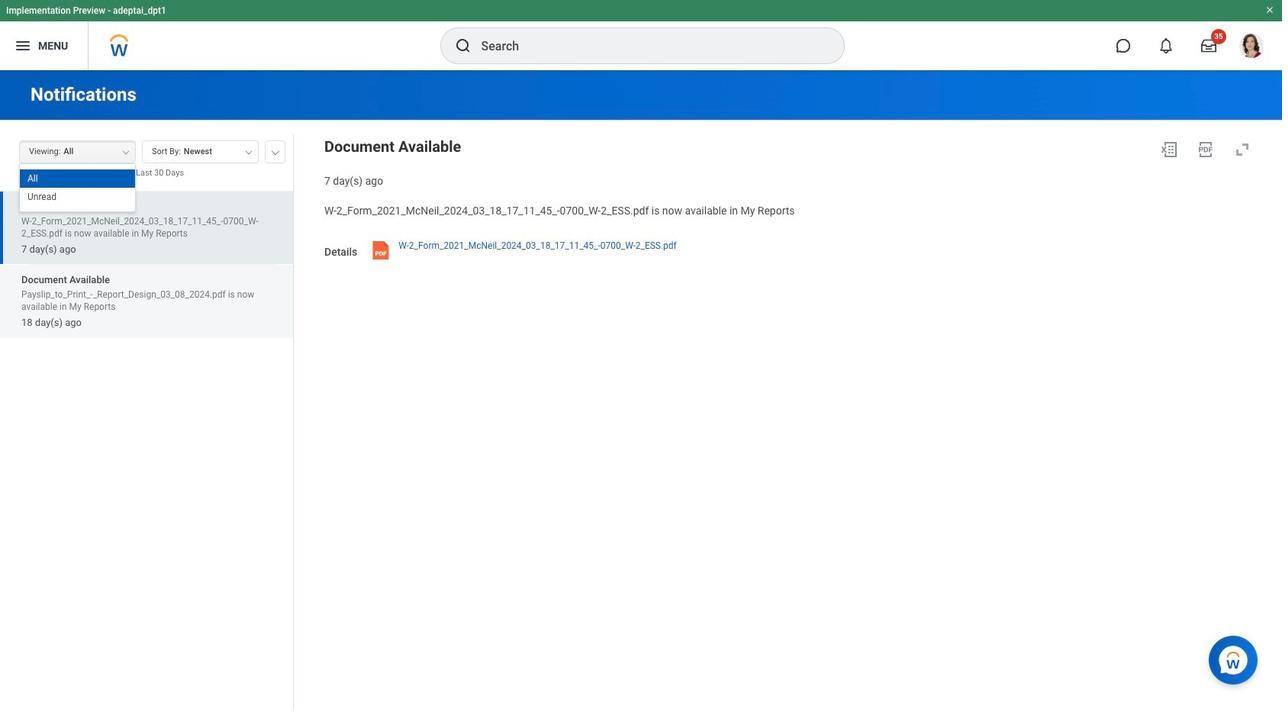 Task type: describe. For each thing, give the bounding box(es) containing it.
notifications large image
[[1159, 38, 1174, 53]]

more image
[[271, 147, 280, 155]]

profile logan mcneil image
[[1240, 34, 1264, 61]]

fullscreen image
[[1234, 140, 1252, 159]]

viewing list box
[[20, 170, 135, 206]]

justify image
[[14, 37, 32, 55]]

export to excel image
[[1161, 140, 1179, 159]]



Task type: vqa. For each thing, say whether or not it's contained in the screenshot.
Workday Assistant region
no



Task type: locate. For each thing, give the bounding box(es) containing it.
tab panel
[[0, 134, 293, 709]]

close environment banner image
[[1266, 5, 1275, 15]]

view printable version (pdf) image
[[1197, 140, 1216, 159]]

banner
[[0, 0, 1283, 70]]

main content
[[0, 70, 1283, 709]]

inbox large image
[[1202, 38, 1217, 53]]

inbox items list box
[[0, 191, 293, 709]]

search image
[[454, 37, 472, 55]]

Search Workday  search field
[[481, 29, 813, 63]]

region
[[325, 134, 1258, 188]]



